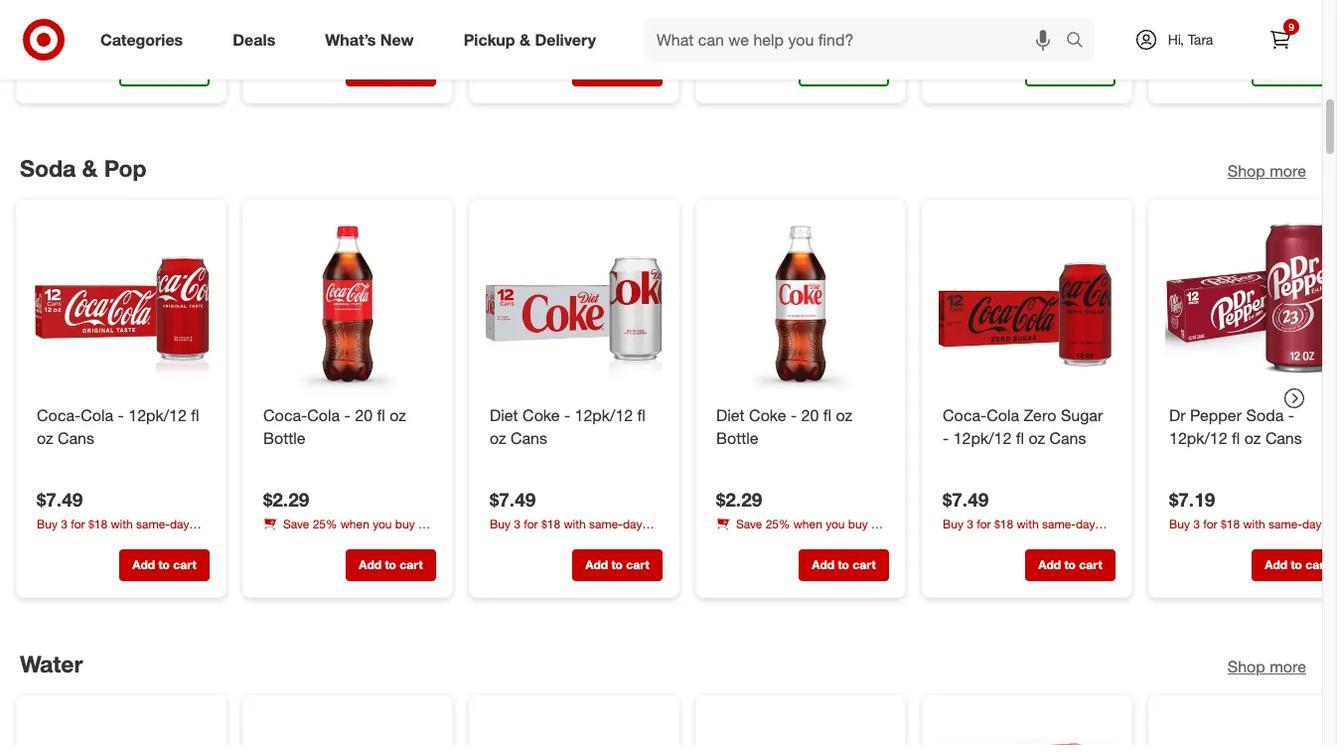 Task type: locate. For each thing, give the bounding box(es) containing it.
12pk/12 inside the coca-cola - 12pk/12 fl oz cans
[[128, 406, 187, 426]]

2 horizontal spatial $7.49
[[943, 488, 989, 511]]

add to cart for coca-cola zero sugar - 12pk/12 fl oz cans
[[1039, 558, 1103, 573]]

$7.49 for coca-cola zero sugar - 12pk/12 fl oz cans
[[943, 488, 989, 511]]

when
[[341, 517, 370, 532], [794, 517, 823, 532]]

2 horizontal spatial $7.49 buy 3 for $18 with same-day order services
[[943, 488, 1096, 549]]

1 shop from the top
[[1228, 161, 1266, 181]]

1 buy from the left
[[37, 517, 58, 532]]

-
[[118, 406, 124, 426], [345, 406, 351, 426], [564, 406, 571, 426], [791, 406, 797, 426], [1289, 406, 1295, 426], [943, 428, 949, 448]]

buy 3 for $18 with same-day order services button for dr pepper soda - 12pk/12 fl oz cans
[[1170, 516, 1338, 549]]

2 diet from the left
[[717, 406, 745, 426]]

you
[[373, 517, 392, 532], [826, 517, 845, 532]]

order inside the $7.19 buy 3 for $18 with same-day order services
[[1170, 534, 1198, 549]]

buy 3 for $18 with same-day order services button
[[37, 516, 210, 549], [490, 516, 663, 549], [943, 516, 1116, 549], [1170, 516, 1338, 549]]

cola for bottle
[[307, 406, 340, 426]]

1 beverages from the left
[[361, 534, 417, 549]]

0 horizontal spatial when
[[341, 517, 370, 532]]

0 horizontal spatial $7.49
[[37, 488, 83, 511]]

1 horizontal spatial save 25% when you buy 2 coca-cola single beverages
[[717, 517, 878, 549]]

fl
[[191, 406, 199, 426], [377, 406, 385, 426], [638, 406, 646, 426], [824, 406, 832, 426], [1017, 428, 1025, 448], [1233, 428, 1241, 448]]

add for coca-cola - 12pk/12 fl oz cans
[[133, 558, 155, 573]]

1 shop more from the top
[[1228, 161, 1307, 181]]

25% for diet coke - 20 fl oz bottle
[[766, 517, 791, 532]]

more for soda & pop
[[1270, 161, 1307, 181]]

oz
[[390, 406, 406, 426], [836, 406, 853, 426], [37, 428, 53, 448], [490, 428, 507, 448], [1029, 428, 1046, 448], [1245, 428, 1262, 448]]

fl inside dr pepper soda - 12pk/12 fl oz cans
[[1233, 428, 1241, 448]]

to for dr pepper soda - 12pk/12 fl oz cans
[[1292, 558, 1303, 573]]

oz for coca-cola - 20 fl oz bottle
[[390, 406, 406, 426]]

oz inside diet coke - 20 fl oz bottle
[[836, 406, 853, 426]]

0 horizontal spatial save 25% when you buy 2 coca-cola single beverages
[[263, 517, 425, 549]]

1 horizontal spatial you
[[826, 517, 845, 532]]

save 25% when you buy 2 coca-cola single beverages button for diet coke - 20 fl oz bottle
[[717, 516, 890, 549]]

1 $7.49 buy 3 for $18 with same-day order services from the left
[[37, 488, 189, 549]]

add to cart for coca-cola - 12pk/12 fl oz cans
[[133, 558, 196, 573]]

- inside dr pepper soda - 12pk/12 fl oz cans
[[1289, 406, 1295, 426]]

1 day from the left
[[170, 517, 189, 532]]

1 same- from the left
[[136, 517, 170, 532]]

add to cart
[[586, 62, 650, 77], [133, 558, 196, 573], [359, 558, 423, 573], [586, 558, 650, 573], [812, 558, 876, 573], [1039, 558, 1103, 573], [1266, 558, 1330, 573]]

shop more
[[1228, 161, 1307, 181], [1228, 657, 1307, 677]]

$2.29 for diet coke - 20 fl oz bottle
[[717, 488, 763, 511]]

1 horizontal spatial save 25% when you buy 2 coca-cola single beverages button
[[717, 516, 890, 549]]

& for soda
[[82, 155, 98, 182]]

4 day from the left
[[1303, 517, 1322, 532]]

3 with from the left
[[1017, 517, 1039, 532]]

1 $18 from the left
[[88, 517, 108, 532]]

1 vertical spatial shop more
[[1228, 657, 1307, 677]]

25% down coca-cola - 20 fl oz bottle
[[313, 517, 337, 532]]

- inside coca-cola - 20 fl oz bottle
[[345, 406, 351, 426]]

buy 3 for $18 with same-day order services button for coca-cola - 12pk/12 fl oz cans
[[37, 516, 210, 549]]

$7.49
[[37, 488, 83, 511], [490, 488, 536, 511], [943, 488, 989, 511]]

& left pop
[[82, 155, 98, 182]]

coke inside diet coke - 12pk/12 fl oz cans
[[523, 406, 560, 426]]

3
[[61, 517, 67, 532], [514, 517, 521, 532], [967, 517, 974, 532], [1194, 517, 1201, 532]]

3 3 from the left
[[967, 517, 974, 532]]

coca- inside the coca-cola - 12pk/12 fl oz cans
[[37, 406, 81, 426]]

buy for diet coke - 12pk/12 fl oz cans
[[490, 517, 511, 532]]

save for diet coke - 20 fl oz bottle
[[737, 517, 763, 532]]

2
[[418, 517, 425, 532], [872, 517, 878, 532]]

1 horizontal spatial $7.49 buy 3 for $18 with same-day order services
[[490, 488, 643, 549]]

day for diet coke - 12pk/12 fl oz cans
[[623, 517, 643, 532]]

$2.29 down diet coke - 20 fl oz bottle
[[717, 488, 763, 511]]

order
[[37, 534, 65, 549], [490, 534, 518, 549], [943, 534, 972, 549], [1170, 534, 1198, 549]]

2 buy from the left
[[490, 517, 511, 532]]

1 save from the left
[[283, 517, 309, 532]]

single for diet coke - 20 fl oz bottle
[[777, 534, 810, 549]]

fl inside diet coke - 20 fl oz bottle
[[824, 406, 832, 426]]

2 save 25% when you buy 2 coca-cola single beverages from the left
[[717, 517, 878, 549]]

add to cart for diet coke - 12pk/12 fl oz cans
[[586, 558, 650, 573]]

$7.49 buy 3 for $18 with same-day order services down coca-cola zero sugar - 12pk/12 fl oz cans link
[[943, 488, 1096, 549]]

1 3 from the left
[[61, 517, 67, 532]]

1 horizontal spatial $7.49
[[490, 488, 536, 511]]

$18 down dr pepper soda - 12pk/12 fl oz cans
[[1221, 517, 1241, 532]]

0 horizontal spatial $7.49 buy 3 for $18 with same-day order services
[[37, 488, 189, 549]]

for for coca-cola - 12pk/12 fl oz cans
[[71, 517, 85, 532]]

0 horizontal spatial bottle
[[263, 428, 306, 448]]

you for coca-cola - 20 fl oz bottle
[[373, 517, 392, 532]]

- for coca-cola - 20 fl oz bottle
[[345, 406, 351, 426]]

20 for cola
[[355, 406, 373, 426]]

coca-cola zero sugar - 12pk/12 fl oz cans image
[[939, 216, 1116, 393], [939, 216, 1116, 393]]

services for coca-cola - 12pk/12 fl oz cans
[[69, 534, 113, 549]]

0 horizontal spatial single
[[324, 534, 357, 549]]

1 $2.29 from the left
[[263, 488, 309, 511]]

diet coke - 12pk/12 fl oz cans link
[[490, 405, 659, 450]]

3 $7.49 from the left
[[943, 488, 989, 511]]

1 25% from the left
[[313, 517, 337, 532]]

2 shop more from the top
[[1228, 657, 1307, 677]]

1 buy from the left
[[395, 517, 415, 532]]

$18 for dr pepper soda - 12pk/12 fl oz cans
[[1221, 517, 1241, 532]]

20
[[355, 406, 373, 426], [802, 406, 819, 426]]

lacroix sparkling water pamplemousse (grapefruit) - 8pk/12 fl oz cans image
[[939, 712, 1116, 745], [939, 712, 1116, 745]]

0 vertical spatial shop
[[1228, 161, 1266, 181]]

1 with from the left
[[111, 517, 133, 532]]

1 horizontal spatial save
[[737, 517, 763, 532]]

pepper
[[1191, 406, 1243, 426]]

- inside diet coke - 20 fl oz bottle
[[791, 406, 797, 426]]

1 buy 3 for $18 with same-day order services button from the left
[[37, 516, 210, 549]]

& right 'pickup'
[[520, 29, 531, 49]]

1 horizontal spatial single
[[777, 534, 810, 549]]

1 horizontal spatial 2
[[872, 517, 878, 532]]

save 25% when you buy 2 coca-cola single beverages
[[263, 517, 425, 549], [717, 517, 878, 549]]

4 same- from the left
[[1269, 517, 1303, 532]]

$18 down diet coke - 12pk/12 fl oz cans at the left of page
[[542, 517, 561, 532]]

add to cart button
[[573, 54, 663, 86], [119, 550, 210, 582], [346, 550, 436, 582], [573, 550, 663, 582], [799, 550, 890, 582], [1026, 550, 1116, 582], [1252, 550, 1338, 582]]

0 horizontal spatial diet
[[490, 406, 518, 426]]

4 with from the left
[[1244, 517, 1266, 532]]

0 horizontal spatial 25%
[[313, 517, 337, 532]]

1 bottle from the left
[[263, 428, 306, 448]]

1 horizontal spatial beverages
[[814, 534, 870, 549]]

1 horizontal spatial diet
[[717, 406, 745, 426]]

20 inside coca-cola - 20 fl oz bottle
[[355, 406, 373, 426]]

diet coke - 20 fl oz bottle image
[[713, 216, 890, 393], [713, 216, 890, 393]]

cola inside coca-cola - 20 fl oz bottle
[[307, 406, 340, 426]]

1 cans from the left
[[58, 428, 94, 448]]

- for diet coke - 20 fl oz bottle
[[791, 406, 797, 426]]

shop more for soda & pop
[[1228, 161, 1307, 181]]

fl inside the coca-cola - 12pk/12 fl oz cans
[[191, 406, 199, 426]]

1 single from the left
[[324, 534, 357, 549]]

day inside the $7.19 buy 3 for $18 with same-day order services
[[1303, 517, 1322, 532]]

add for diet coke - 20 fl oz bottle
[[812, 558, 835, 573]]

$7.49 down diet coke - 12pk/12 fl oz cans at the left of page
[[490, 488, 536, 511]]

$18 down coca-cola zero sugar - 12pk/12 fl oz cans
[[995, 517, 1014, 532]]

$7.49 buy 3 for $18 with same-day order services down coca-cola - 12pk/12 fl oz cans link
[[37, 488, 189, 549]]

3 order from the left
[[943, 534, 972, 549]]

2 $2.29 from the left
[[717, 488, 763, 511]]

1 horizontal spatial 25%
[[766, 517, 791, 532]]

3 cans from the left
[[1050, 428, 1087, 448]]

lacroix sparkling water lemon - 8pk/12 fl oz cans image
[[1166, 712, 1338, 745], [1166, 712, 1338, 745]]

2 day from the left
[[623, 517, 643, 532]]

2 services from the left
[[522, 534, 566, 549]]

soda left pop
[[20, 155, 76, 182]]

to for coca-cola - 12pk/12 fl oz cans
[[158, 558, 170, 573]]

1 horizontal spatial soda
[[1247, 406, 1285, 426]]

12pk/12
[[128, 406, 187, 426], [575, 406, 633, 426], [954, 428, 1012, 448], [1170, 428, 1228, 448]]

coca-cola zero sugar - 12pk/12 fl oz cans
[[943, 406, 1104, 448]]

2 $7.49 from the left
[[490, 488, 536, 511]]

0 horizontal spatial save 25% when you buy 2 coca-cola single beverages button
[[263, 516, 436, 549]]

1 horizontal spatial bottle
[[717, 428, 759, 448]]

20 inside diet coke - 20 fl oz bottle
[[802, 406, 819, 426]]

pop
[[104, 155, 147, 182]]

with down dr pepper soda - 12pk/12 fl oz cans link
[[1244, 517, 1266, 532]]

0 vertical spatial shop more
[[1228, 161, 1307, 181]]

day
[[170, 517, 189, 532], [623, 517, 643, 532], [1076, 517, 1096, 532], [1303, 517, 1322, 532]]

cola
[[81, 406, 113, 426], [307, 406, 340, 426], [987, 406, 1020, 426], [296, 534, 321, 549], [750, 534, 774, 549]]

$2.29 down coca-cola - 20 fl oz bottle
[[263, 488, 309, 511]]

2 25% from the left
[[766, 517, 791, 532]]

3 services from the left
[[975, 534, 1020, 549]]

3 day from the left
[[1076, 517, 1096, 532]]

3 for from the left
[[977, 517, 992, 532]]

oz for diet coke - 12pk/12 fl oz cans
[[490, 428, 507, 448]]

$7.49 down the coca-cola - 12pk/12 fl oz cans
[[37, 488, 83, 511]]

day for coca-cola - 12pk/12 fl oz cans
[[170, 517, 189, 532]]

3 buy from the left
[[943, 517, 964, 532]]

diet for $7.49
[[490, 406, 518, 426]]

buy
[[37, 517, 58, 532], [490, 517, 511, 532], [943, 517, 964, 532], [1170, 517, 1191, 532]]

oz inside the coca-cola - 12pk/12 fl oz cans
[[37, 428, 53, 448]]

oz inside dr pepper soda - 12pk/12 fl oz cans
[[1245, 428, 1262, 448]]

4 for from the left
[[1204, 517, 1218, 532]]

with down diet coke - 12pk/12 fl oz cans link
[[564, 517, 586, 532]]

2 order from the left
[[490, 534, 518, 549]]

cans inside coca-cola zero sugar - 12pk/12 fl oz cans
[[1050, 428, 1087, 448]]

2 3 from the left
[[514, 517, 521, 532]]

add to cart for dr pepper soda - 12pk/12 fl oz cans
[[1266, 558, 1330, 573]]

2 when from the left
[[794, 517, 823, 532]]

25%
[[313, 517, 337, 532], [766, 517, 791, 532]]

4 cans from the left
[[1266, 428, 1303, 448]]

cart
[[626, 62, 650, 77], [173, 558, 196, 573], [400, 558, 423, 573], [626, 558, 650, 573], [853, 558, 876, 573], [1080, 558, 1103, 573], [1306, 558, 1330, 573]]

9 link
[[1259, 18, 1303, 62]]

services inside the $7.19 buy 3 for $18 with same-day order services
[[1202, 534, 1246, 549]]

$2.29
[[263, 488, 309, 511], [717, 488, 763, 511]]

4 order from the left
[[1170, 534, 1198, 549]]

buy
[[395, 517, 415, 532], [849, 517, 868, 532]]

- for diet coke - 12pk/12 fl oz cans
[[564, 406, 571, 426]]

coca-cola - 12pk/12 fl oz cans image
[[33, 216, 210, 393], [33, 216, 210, 393]]

oz inside diet coke - 12pk/12 fl oz cans
[[490, 428, 507, 448]]

3 $18 from the left
[[995, 517, 1014, 532]]

3 inside the $7.19 buy 3 for $18 with same-day order services
[[1194, 517, 1201, 532]]

with down coca-cola zero sugar - 12pk/12 fl oz cans link
[[1017, 517, 1039, 532]]

1 shop more button from the top
[[1228, 160, 1307, 183]]

bottle
[[263, 428, 306, 448], [717, 428, 759, 448]]

when down coca-cola - 20 fl oz bottle link
[[341, 517, 370, 532]]

0 horizontal spatial you
[[373, 517, 392, 532]]

coke
[[523, 406, 560, 426], [750, 406, 787, 426]]

add to cart button for coca-cola - 12pk/12 fl oz cans
[[119, 550, 210, 582]]

2 same- from the left
[[589, 517, 623, 532]]

0 horizontal spatial buy
[[395, 517, 415, 532]]

beverages
[[361, 534, 417, 549], [814, 534, 870, 549]]

3 buy 3 for $18 with same-day order services button from the left
[[943, 516, 1116, 549]]

diet coke - 12pk/12 fl oz cans image
[[486, 216, 663, 393], [486, 216, 663, 393]]

- inside diet coke - 12pk/12 fl oz cans
[[564, 406, 571, 426]]

1 horizontal spatial buy
[[849, 517, 868, 532]]

2 cans from the left
[[511, 428, 548, 448]]

2 $7.49 buy 3 for $18 with same-day order services from the left
[[490, 488, 643, 549]]

bottle inside coca-cola - 20 fl oz bottle
[[263, 428, 306, 448]]

3 $7.49 buy 3 for $18 with same-day order services from the left
[[943, 488, 1096, 549]]

shop for water
[[1228, 657, 1266, 677]]

when for diet coke - 20 fl oz bottle
[[794, 517, 823, 532]]

25% down diet coke - 20 fl oz bottle
[[766, 517, 791, 532]]

same-
[[136, 517, 170, 532], [589, 517, 623, 532], [1043, 517, 1076, 532], [1269, 517, 1303, 532]]

1 horizontal spatial 20
[[802, 406, 819, 426]]

1 20 from the left
[[355, 406, 373, 426]]

2 2 from the left
[[872, 517, 878, 532]]

0 horizontal spatial soda
[[20, 155, 76, 182]]

same- for diet coke - 12pk/12 fl oz cans
[[589, 517, 623, 532]]

$18 down the coca-cola - 12pk/12 fl oz cans
[[88, 517, 108, 532]]

0 horizontal spatial 20
[[355, 406, 373, 426]]

coca- for coca-cola - 20 fl oz bottle
[[263, 406, 307, 426]]

oz for diet coke - 20 fl oz bottle
[[836, 406, 853, 426]]

0 horizontal spatial beverages
[[361, 534, 417, 549]]

diet coke - 20 fl oz bottle link
[[717, 405, 886, 450]]

to for coca-cola - 20 fl oz bottle
[[385, 558, 397, 573]]

cans inside dr pepper soda - 12pk/12 fl oz cans
[[1266, 428, 1303, 448]]

cola inside the coca-cola - 12pk/12 fl oz cans
[[81, 406, 113, 426]]

diet inside diet coke - 20 fl oz bottle
[[717, 406, 745, 426]]

0 horizontal spatial $2.29
[[263, 488, 309, 511]]

$7.49 down coca-cola zero sugar - 12pk/12 fl oz cans
[[943, 488, 989, 511]]

soda inside dr pepper soda - 12pk/12 fl oz cans
[[1247, 406, 1285, 426]]

save
[[283, 517, 309, 532], [737, 517, 763, 532]]

fl inside diet coke - 12pk/12 fl oz cans
[[638, 406, 646, 426]]

oz inside coca-cola - 20 fl oz bottle
[[390, 406, 406, 426]]

what's
[[325, 29, 376, 49]]

2 shop more button from the top
[[1228, 656, 1307, 679]]

1 coke from the left
[[523, 406, 560, 426]]

12pk/12 inside dr pepper soda - 12pk/12 fl oz cans
[[1170, 428, 1228, 448]]

1 save 25% when you buy 2 coca-cola single beverages from the left
[[263, 517, 425, 549]]

0 vertical spatial more
[[1270, 161, 1307, 181]]

coke inside diet coke - 20 fl oz bottle
[[750, 406, 787, 426]]

same- for dr pepper soda - 12pk/12 fl oz cans
[[1269, 517, 1303, 532]]

1 vertical spatial shop more button
[[1228, 656, 1307, 679]]

1 order from the left
[[37, 534, 65, 549]]

soda
[[20, 155, 76, 182], [1247, 406, 1285, 426]]

2 single from the left
[[777, 534, 810, 549]]

coca- inside coca-cola zero sugar - 12pk/12 fl oz cans
[[943, 406, 987, 426]]

with for diet coke - 12pk/12 fl oz cans
[[564, 517, 586, 532]]

bottle inside diet coke - 20 fl oz bottle
[[717, 428, 759, 448]]

2 shop from the top
[[1228, 657, 1266, 677]]

add to cart button for dr pepper soda - 12pk/12 fl oz cans
[[1252, 550, 1338, 582]]

shop
[[1228, 161, 1266, 181], [1228, 657, 1266, 677]]

$18
[[88, 517, 108, 532], [542, 517, 561, 532], [995, 517, 1014, 532], [1221, 517, 1241, 532]]

2 coke from the left
[[750, 406, 787, 426]]

fl inside coca-cola - 20 fl oz bottle
[[377, 406, 385, 426]]

add for diet coke - 12pk/12 fl oz cans
[[586, 558, 608, 573]]

2 buy from the left
[[849, 517, 868, 532]]

buy for dr pepper soda - 12pk/12 fl oz cans
[[1170, 517, 1191, 532]]

2 20 from the left
[[802, 406, 819, 426]]

2 more from the top
[[1270, 657, 1307, 677]]

add
[[586, 62, 608, 77], [133, 558, 155, 573], [359, 558, 382, 573], [586, 558, 608, 573], [812, 558, 835, 573], [1039, 558, 1062, 573], [1266, 558, 1288, 573]]

$7.49 buy 3 for $18 with same-day order services
[[37, 488, 189, 549], [490, 488, 643, 549], [943, 488, 1096, 549]]

$18 for coca-cola - 12pk/12 fl oz cans
[[88, 517, 108, 532]]

$2.29 for coca-cola - 20 fl oz bottle
[[263, 488, 309, 511]]

0 horizontal spatial 2
[[418, 517, 425, 532]]

2 save 25% when you buy 2 coca-cola single beverages button from the left
[[717, 516, 890, 549]]

1 $7.49 from the left
[[37, 488, 83, 511]]

1 vertical spatial more
[[1270, 657, 1307, 677]]

4 $18 from the left
[[1221, 517, 1241, 532]]

0 vertical spatial &
[[520, 29, 531, 49]]

services
[[69, 534, 113, 549], [522, 534, 566, 549], [975, 534, 1020, 549], [1202, 534, 1246, 549]]

1 for from the left
[[71, 517, 85, 532]]

0 vertical spatial soda
[[20, 155, 76, 182]]

buy inside the $7.19 buy 3 for $18 with same-day order services
[[1170, 517, 1191, 532]]

2 bottle from the left
[[717, 428, 759, 448]]

diet inside diet coke - 12pk/12 fl oz cans
[[490, 406, 518, 426]]

1 diet from the left
[[490, 406, 518, 426]]

shop more for water
[[1228, 657, 1307, 677]]

4 services from the left
[[1202, 534, 1246, 549]]

more
[[1270, 161, 1307, 181], [1270, 657, 1307, 677]]

3 same- from the left
[[1043, 517, 1076, 532]]

1 horizontal spatial $2.29
[[717, 488, 763, 511]]

1 save 25% when you buy 2 coca-cola single beverages button from the left
[[263, 516, 436, 549]]

same- inside the $7.19 buy 3 for $18 with same-day order services
[[1269, 517, 1303, 532]]

coca-
[[37, 406, 81, 426], [263, 406, 307, 426], [943, 406, 987, 426], [263, 534, 296, 549], [717, 534, 750, 549]]

0 vertical spatial shop more button
[[1228, 160, 1307, 183]]

cola inside coca-cola zero sugar - 12pk/12 fl oz cans
[[987, 406, 1020, 426]]

shop more button
[[1228, 160, 1307, 183], [1228, 656, 1307, 679]]

coca- for coca-cola zero sugar - 12pk/12 fl oz cans
[[943, 406, 987, 426]]

cans
[[58, 428, 94, 448], [511, 428, 548, 448], [1050, 428, 1087, 448], [1266, 428, 1303, 448]]

1 vertical spatial &
[[82, 155, 98, 182]]

with inside the $7.19 buy 3 for $18 with same-day order services
[[1244, 517, 1266, 532]]

2 you from the left
[[826, 517, 845, 532]]

coca- inside coca-cola - 20 fl oz bottle
[[263, 406, 307, 426]]

2 save from the left
[[737, 517, 763, 532]]

single for coca-cola - 20 fl oz bottle
[[324, 534, 357, 549]]

2 beverages from the left
[[814, 534, 870, 549]]

1 horizontal spatial &
[[520, 29, 531, 49]]

to
[[612, 62, 623, 77], [158, 558, 170, 573], [385, 558, 397, 573], [612, 558, 623, 573], [838, 558, 850, 573], [1065, 558, 1076, 573], [1292, 558, 1303, 573]]

2 $18 from the left
[[542, 517, 561, 532]]

add for coca-cola - 20 fl oz bottle
[[359, 558, 382, 573]]

with
[[111, 517, 133, 532], [564, 517, 586, 532], [1017, 517, 1039, 532], [1244, 517, 1266, 532]]

with down coca-cola - 12pk/12 fl oz cans link
[[111, 517, 133, 532]]

coca-cola - 20 fl oz bottle image
[[259, 216, 436, 393], [259, 216, 436, 393]]

2 for diet coke - 20 fl oz bottle
[[872, 517, 878, 532]]

2 for from the left
[[524, 517, 538, 532]]

$7.19
[[1170, 488, 1216, 511]]

soda & pop
[[20, 155, 147, 182]]

1 when from the left
[[341, 517, 370, 532]]

single
[[324, 534, 357, 549], [777, 534, 810, 549]]

&
[[520, 29, 531, 49], [82, 155, 98, 182]]

tara
[[1189, 31, 1214, 48]]

1 services from the left
[[69, 534, 113, 549]]

dr pepper soda - 12pk/12 fl oz cans image
[[1166, 216, 1338, 393], [1166, 216, 1338, 393]]

when down diet coke - 20 fl oz bottle link
[[794, 517, 823, 532]]

more for water
[[1270, 657, 1307, 677]]

- inside the coca-cola - 12pk/12 fl oz cans
[[118, 406, 124, 426]]

4 buy 3 for $18 with same-day order services button from the left
[[1170, 516, 1338, 549]]

1 2 from the left
[[418, 517, 425, 532]]

2 with from the left
[[564, 517, 586, 532]]

diet coke - 12pk/12 fl oz cans
[[490, 406, 646, 448]]

diet
[[490, 406, 518, 426], [717, 406, 745, 426]]

what's new
[[325, 29, 414, 49]]

beverages for coca-cola - 20 fl oz bottle
[[361, 534, 417, 549]]

1 more from the top
[[1270, 161, 1307, 181]]

deals
[[233, 29, 276, 49]]

save 25% when you buy 2 coca-cola single beverages button
[[263, 516, 436, 549], [717, 516, 890, 549]]

for inside the $7.19 buy 3 for $18 with same-day order services
[[1204, 517, 1218, 532]]

2 buy 3 for $18 with same-day order services button from the left
[[490, 516, 663, 549]]

0 horizontal spatial save
[[283, 517, 309, 532]]

1 vertical spatial soda
[[1247, 406, 1285, 426]]

with for dr pepper soda - 12pk/12 fl oz cans
[[1244, 517, 1266, 532]]

same- for coca-cola zero sugar - 12pk/12 fl oz cans
[[1043, 517, 1076, 532]]

shop more button for water
[[1228, 656, 1307, 679]]

$7.49 buy 3 for $18 with same-day order services down diet coke - 12pk/12 fl oz cans link
[[490, 488, 643, 549]]

$18 inside the $7.19 buy 3 for $18 with same-day order services
[[1221, 517, 1241, 532]]

soda right the pepper
[[1247, 406, 1285, 426]]

0 horizontal spatial &
[[82, 155, 98, 182]]

1 horizontal spatial when
[[794, 517, 823, 532]]

4 3 from the left
[[1194, 517, 1201, 532]]

for
[[71, 517, 85, 532], [524, 517, 538, 532], [977, 517, 992, 532], [1204, 517, 1218, 532]]

deals link
[[216, 18, 300, 62]]

diet for $2.29
[[717, 406, 745, 426]]

What can we help you find? suggestions appear below search field
[[645, 18, 1071, 62]]

1 vertical spatial shop
[[1228, 657, 1266, 677]]

0 horizontal spatial coke
[[523, 406, 560, 426]]

1 you from the left
[[373, 517, 392, 532]]

4 buy from the left
[[1170, 517, 1191, 532]]

1 horizontal spatial coke
[[750, 406, 787, 426]]

add to cart button for diet coke - 20 fl oz bottle
[[799, 550, 890, 582]]

beverages for diet coke - 20 fl oz bottle
[[814, 534, 870, 549]]



Task type: vqa. For each thing, say whether or not it's contained in the screenshot.
"Not" inside the Delivery Not available
no



Task type: describe. For each thing, give the bounding box(es) containing it.
$7.19 buy 3 for $18 with same-day order services
[[1170, 488, 1322, 549]]

cans inside the coca-cola - 12pk/12 fl oz cans
[[58, 428, 94, 448]]

categories
[[100, 29, 183, 49]]

sugar
[[1061, 406, 1104, 426]]

buy for diet coke - 20 fl oz bottle
[[849, 517, 868, 532]]

oz inside coca-cola zero sugar - 12pk/12 fl oz cans
[[1029, 428, 1046, 448]]

search
[[1058, 31, 1105, 51]]

$7.49 for coca-cola - 12pk/12 fl oz cans
[[37, 488, 83, 511]]

12pk/12 inside coca-cola zero sugar - 12pk/12 fl oz cans
[[954, 428, 1012, 448]]

zero
[[1024, 406, 1057, 426]]

coca-cola zero sugar - 12pk/12 fl oz cans link
[[943, 405, 1112, 450]]

coke for $2.29
[[750, 406, 787, 426]]

cart for diet coke - 20 fl oz bottle
[[853, 558, 876, 573]]

what's new link
[[308, 18, 439, 62]]

with for coca-cola - 12pk/12 fl oz cans
[[111, 517, 133, 532]]

& for pickup
[[520, 29, 531, 49]]

order for dr pepper soda - 12pk/12 fl oz cans
[[1170, 534, 1198, 549]]

coca- for coca-cola - 12pk/12 fl oz cans
[[37, 406, 81, 426]]

$7.49 for diet coke - 12pk/12 fl oz cans
[[490, 488, 536, 511]]

$7.49 buy 3 for $18 with same-day order services for diet coke - 12pk/12 fl oz cans
[[490, 488, 643, 549]]

buy 3 for $18 with same-day order services button for coca-cola zero sugar - 12pk/12 fl oz cans
[[943, 516, 1116, 549]]

day for dr pepper soda - 12pk/12 fl oz cans
[[1303, 517, 1322, 532]]

pickup & delivery link
[[447, 18, 621, 62]]

9
[[1289, 21, 1295, 33]]

$18 for coca-cola zero sugar - 12pk/12 fl oz cans
[[995, 517, 1014, 532]]

3 for diet coke - 12pk/12 fl oz cans
[[514, 517, 521, 532]]

shop for soda & pop
[[1228, 161, 1266, 181]]

dr
[[1170, 406, 1186, 426]]

search button
[[1058, 18, 1105, 66]]

for for coca-cola zero sugar - 12pk/12 fl oz cans
[[977, 517, 992, 532]]

to for diet coke - 20 fl oz bottle
[[838, 558, 850, 573]]

shop more button for soda & pop
[[1228, 160, 1307, 183]]

services for diet coke - 12pk/12 fl oz cans
[[522, 534, 566, 549]]

to for diet coke - 12pk/12 fl oz cans
[[612, 558, 623, 573]]

add for dr pepper soda - 12pk/12 fl oz cans
[[1266, 558, 1288, 573]]

bottle for diet
[[717, 428, 759, 448]]

when for coca-cola - 20 fl oz bottle
[[341, 517, 370, 532]]

cola for cans
[[81, 406, 113, 426]]

fl inside coca-cola zero sugar - 12pk/12 fl oz cans
[[1017, 428, 1025, 448]]

dr pepper soda - 12pk/12 fl oz cans link
[[1170, 405, 1338, 450]]

3 for dr pepper soda - 12pk/12 fl oz cans
[[1194, 517, 1201, 532]]

you for diet coke - 20 fl oz bottle
[[826, 517, 845, 532]]

hi,
[[1169, 31, 1185, 48]]

buy 3 for $18 with same-day order services button for diet coke - 12pk/12 fl oz cans
[[490, 516, 663, 549]]

water
[[20, 650, 83, 678]]

cans inside diet coke - 12pk/12 fl oz cans
[[511, 428, 548, 448]]

- for coca-cola - 12pk/12 fl oz cans
[[118, 406, 124, 426]]

new
[[381, 29, 414, 49]]

for for diet coke - 12pk/12 fl oz cans
[[524, 517, 538, 532]]

coke for $7.49
[[523, 406, 560, 426]]

add to cart for coca-cola - 20 fl oz bottle
[[359, 558, 423, 573]]

25% for coca-cola - 20 fl oz bottle
[[313, 517, 337, 532]]

save 25% when you buy 2 coca-cola single beverages for coca-cola - 20 fl oz bottle
[[263, 517, 425, 549]]

order for diet coke - 12pk/12 fl oz cans
[[490, 534, 518, 549]]

diet coke - 20 fl oz bottle
[[717, 406, 853, 448]]

add for coca-cola zero sugar - 12pk/12 fl oz cans
[[1039, 558, 1062, 573]]

$18 for diet coke - 12pk/12 fl oz cans
[[542, 517, 561, 532]]

dr pepper soda - 12pk/12 fl oz cans
[[1170, 406, 1303, 448]]

pickup
[[464, 29, 515, 49]]

bottle for coca-
[[263, 428, 306, 448]]

coca-cola - 12pk/12 fl oz cans link
[[37, 405, 206, 450]]

coca-cola - 12pk/12 fl oz cans
[[37, 406, 199, 448]]

for for dr pepper soda - 12pk/12 fl oz cans
[[1204, 517, 1218, 532]]

categories link
[[83, 18, 208, 62]]

2 for coca-cola - 20 fl oz bottle
[[418, 517, 425, 532]]

cart for dr pepper soda - 12pk/12 fl oz cans
[[1306, 558, 1330, 573]]

save 25% when you buy 2 coca-cola single beverages for diet coke - 20 fl oz bottle
[[717, 517, 878, 549]]

20 for coke
[[802, 406, 819, 426]]

3 for coca-cola - 12pk/12 fl oz cans
[[61, 517, 67, 532]]

buy for coca-cola zero sugar - 12pk/12 fl oz cans
[[943, 517, 964, 532]]

add to cart button for coca-cola - 20 fl oz bottle
[[346, 550, 436, 582]]

fl for diet coke - 12pk/12 fl oz cans
[[638, 406, 646, 426]]

fl for coca-cola - 12pk/12 fl oz cans
[[191, 406, 199, 426]]

add to cart for diet coke - 20 fl oz bottle
[[812, 558, 876, 573]]

$7.49 buy 3 for $18 with same-day order services for coca-cola zero sugar - 12pk/12 fl oz cans
[[943, 488, 1096, 549]]

cola for fl
[[987, 406, 1020, 426]]

order for coca-cola zero sugar - 12pk/12 fl oz cans
[[943, 534, 972, 549]]

- inside coca-cola zero sugar - 12pk/12 fl oz cans
[[943, 428, 949, 448]]

pickup & delivery
[[464, 29, 596, 49]]

services for dr pepper soda - 12pk/12 fl oz cans
[[1202, 534, 1246, 549]]

with for coca-cola zero sugar - 12pk/12 fl oz cans
[[1017, 517, 1039, 532]]

cart for diet coke - 12pk/12 fl oz cans
[[626, 558, 650, 573]]

same- for coca-cola - 12pk/12 fl oz cans
[[136, 517, 170, 532]]

cart for coca-cola - 20 fl oz bottle
[[400, 558, 423, 573]]

12pk/12 inside diet coke - 12pk/12 fl oz cans
[[575, 406, 633, 426]]

coca-cola - 20 fl oz bottle link
[[263, 405, 432, 450]]

delivery
[[535, 29, 596, 49]]

save for coca-cola - 20 fl oz bottle
[[283, 517, 309, 532]]

oz for coca-cola - 12pk/12 fl oz cans
[[37, 428, 53, 448]]

hi, tara
[[1169, 31, 1214, 48]]

coca-cola - 20 fl oz bottle
[[263, 406, 406, 448]]

$7.49 buy 3 for $18 with same-day order services for coca-cola - 12pk/12 fl oz cans
[[37, 488, 189, 549]]

buy for coca-cola - 12pk/12 fl oz cans
[[37, 517, 58, 532]]

buy for coca-cola - 20 fl oz bottle
[[395, 517, 415, 532]]

cart for coca-cola - 12pk/12 fl oz cans
[[173, 558, 196, 573]]

fl for coca-cola - 20 fl oz bottle
[[377, 406, 385, 426]]

add to cart button for diet coke - 12pk/12 fl oz cans
[[573, 550, 663, 582]]

services for coca-cola zero sugar - 12pk/12 fl oz cans
[[975, 534, 1020, 549]]



